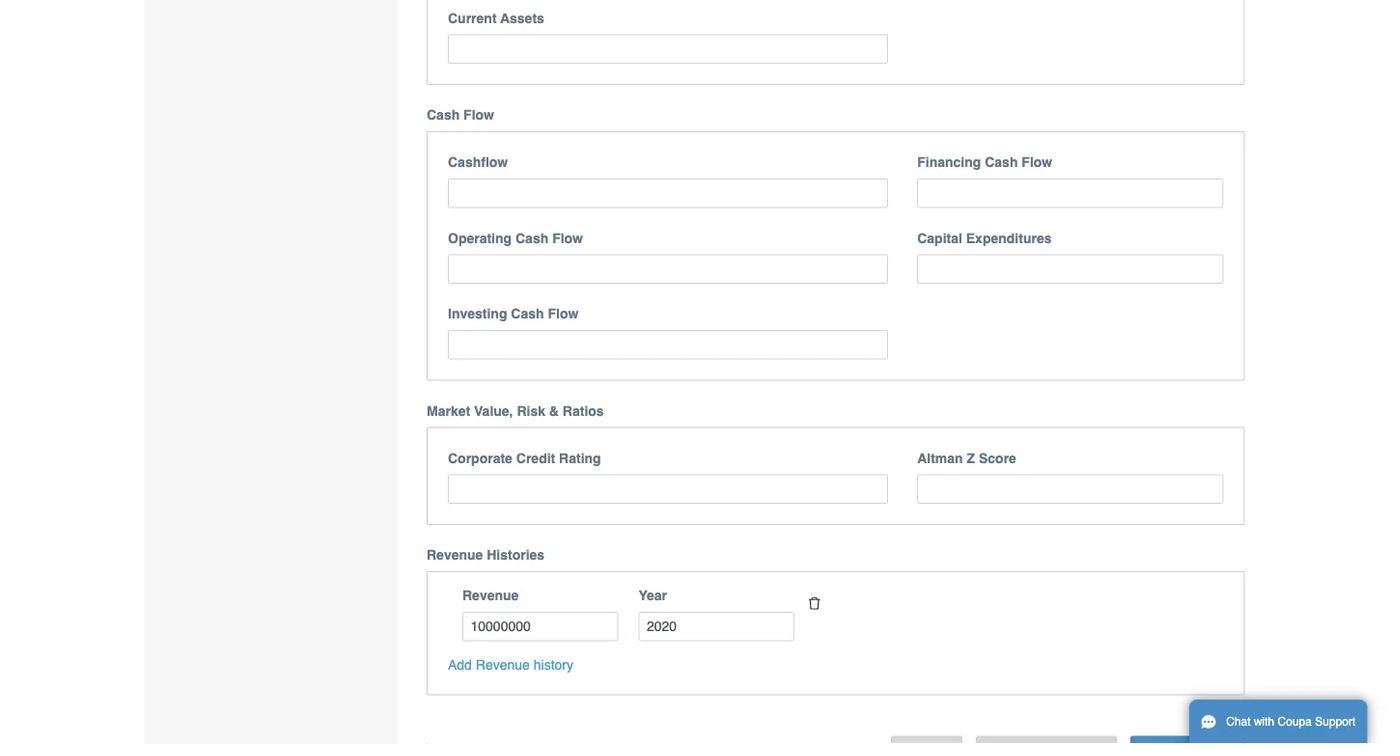 Task type: vqa. For each thing, say whether or not it's contained in the screenshot.
Payment Receipts link on the top left
no



Task type: locate. For each thing, give the bounding box(es) containing it.
cash right 'operating'
[[516, 230, 549, 246]]

Altman Z Score text field
[[918, 474, 1224, 504]]

current assets
[[448, 10, 544, 25]]

flow right 'operating'
[[552, 230, 583, 246]]

chat
[[1227, 716, 1251, 729]]

credit
[[516, 450, 555, 466]]

score
[[979, 450, 1017, 466]]

flow for investing cash flow
[[548, 306, 579, 321]]

Revenue text field
[[463, 612, 618, 642]]

investing cash flow
[[448, 306, 579, 321]]

revenue right add
[[476, 657, 530, 672]]

1 vertical spatial revenue
[[463, 588, 519, 603]]

flow
[[464, 107, 494, 123], [1022, 154, 1053, 170], [552, 230, 583, 246], [548, 306, 579, 321]]

Current Assets text field
[[448, 34, 889, 64]]

financing
[[918, 154, 981, 170]]

altman
[[918, 450, 963, 466]]

flow right investing
[[548, 306, 579, 321]]

add revenue history button
[[448, 655, 574, 674]]

Corporate Credit Rating text field
[[448, 474, 889, 504]]

revenue left histories
[[427, 547, 483, 563]]

flow up financing cash flow text field
[[1022, 154, 1053, 170]]

risk
[[517, 403, 546, 418]]

altman z score
[[918, 450, 1017, 466]]

2 vertical spatial revenue
[[476, 657, 530, 672]]

rating
[[559, 450, 601, 466]]

Year text field
[[639, 612, 794, 642]]

operating
[[448, 230, 512, 246]]

chat with coupa support button
[[1190, 700, 1368, 744]]

market
[[427, 403, 470, 418]]

market value, risk & ratios
[[427, 403, 604, 418]]

cash right investing
[[511, 306, 544, 321]]

cash right financing
[[985, 154, 1018, 170]]

expenditures
[[966, 230, 1052, 246]]

revenue
[[427, 547, 483, 563], [463, 588, 519, 603], [476, 657, 530, 672]]

cash up cashflow
[[427, 107, 460, 123]]

revenue for revenue
[[463, 588, 519, 603]]

Capital Expenditures text field
[[918, 254, 1224, 284]]

z
[[967, 450, 975, 466]]

assets
[[500, 10, 544, 25]]

cash
[[427, 107, 460, 123], [985, 154, 1018, 170], [516, 230, 549, 246], [511, 306, 544, 321]]

revenue histories
[[427, 547, 545, 563]]

cash for investing cash flow
[[511, 306, 544, 321]]

add revenue history
[[448, 657, 574, 672]]

value,
[[474, 403, 513, 418]]

0 vertical spatial revenue
[[427, 547, 483, 563]]

capital expenditures
[[918, 230, 1052, 246]]

revenue down revenue histories
[[463, 588, 519, 603]]

corporate credit rating
[[448, 450, 601, 466]]

corporate
[[448, 450, 513, 466]]

flow for financing cash flow
[[1022, 154, 1053, 170]]



Task type: describe. For each thing, give the bounding box(es) containing it.
Financing Cash Flow text field
[[918, 179, 1224, 208]]

capital
[[918, 230, 963, 246]]

operating cash flow
[[448, 230, 583, 246]]

ratios
[[563, 403, 604, 418]]

cash flow
[[427, 107, 494, 123]]

year
[[639, 588, 667, 603]]

history
[[534, 657, 574, 672]]

histories
[[487, 547, 545, 563]]

add
[[448, 657, 472, 672]]

coupa
[[1278, 716, 1312, 729]]

Investing Cash Flow text field
[[448, 330, 889, 360]]

chat with coupa support
[[1227, 716, 1356, 729]]

financing cash flow
[[918, 154, 1053, 170]]

revenue inside button
[[476, 657, 530, 672]]

investing
[[448, 306, 507, 321]]

&
[[549, 403, 559, 418]]

cashflow
[[448, 154, 508, 170]]

with
[[1254, 716, 1275, 729]]

Operating Cash Flow text field
[[448, 254, 889, 284]]

flow up cashflow
[[464, 107, 494, 123]]

cash for financing cash flow
[[985, 154, 1018, 170]]

Cashflow text field
[[448, 179, 889, 208]]

flow for operating cash flow
[[552, 230, 583, 246]]

cash for operating cash flow
[[516, 230, 549, 246]]

current
[[448, 10, 497, 25]]

revenue for revenue histories
[[427, 547, 483, 563]]

support
[[1315, 716, 1356, 729]]



